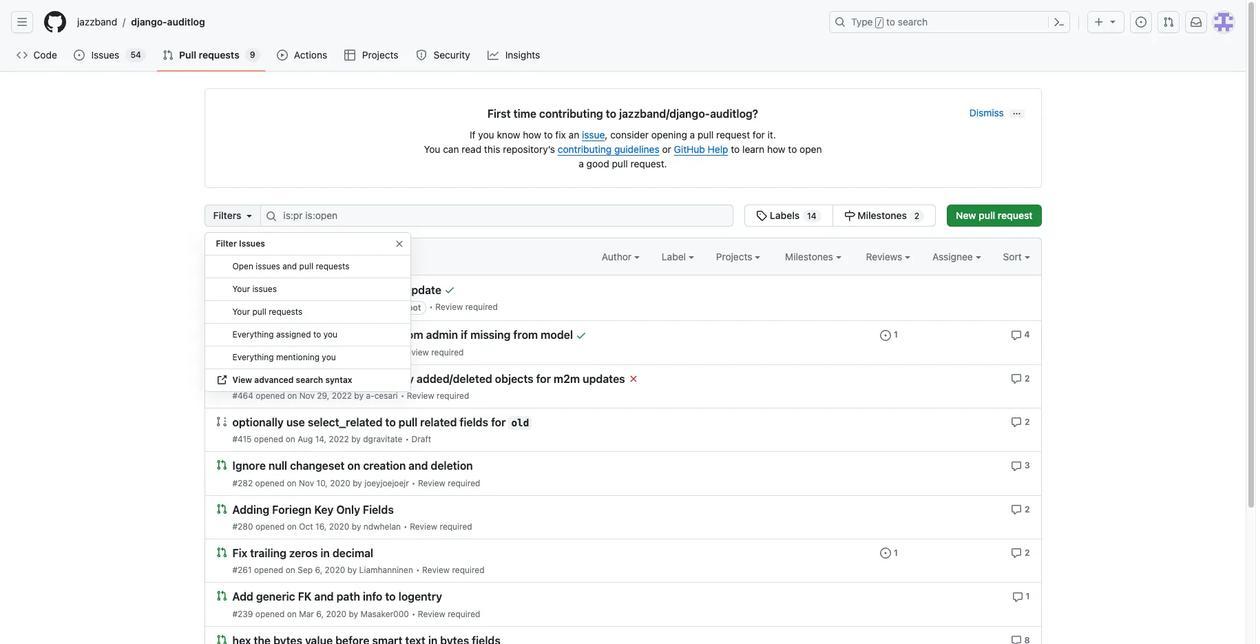 Task type: describe. For each thing, give the bounding box(es) containing it.
#415
[[232, 434, 252, 444]]

assignee button
[[933, 249, 981, 264]]

sort
[[1003, 251, 1022, 262]]

silviogutierrez link
[[338, 347, 392, 357]]

dismiss
[[970, 107, 1004, 118]]

github help link
[[674, 143, 728, 155]]

on down "null"
[[287, 478, 297, 488]]

/ for jazzband
[[123, 16, 126, 28]]

opened down advanced
[[256, 391, 285, 401]]

• inside fix trailing zeros in decimal #261             opened on sep 6, 2020 by liamhanninen • review required
[[416, 565, 420, 575]]

by right 10
[[326, 347, 335, 357]]

comment image for the bottom 1 link
[[1012, 591, 1023, 602]]

remove first_name / last_name from admin if missing from model link
[[232, 329, 573, 341]]

ignore null changeset on creation and deletion link
[[232, 460, 473, 472]]

notifications image
[[1191, 17, 1202, 28]]

and inside ignore null changeset on creation and deletion #282             opened on nov 10, 2020 by joeyjoejoejr • review required
[[409, 460, 428, 472]]

pull
[[179, 49, 196, 61]]

...
[[1013, 106, 1021, 117]]

and inside add generic fk and path info to logentry #239             opened on mar 6, 2020 by masaker000 • review required
[[314, 591, 334, 603]]

opened down commit.ci] in the left top of the page
[[256, 303, 285, 313]]

9 for 9 open
[[232, 251, 239, 262]]

• review required
[[429, 302, 498, 312]]

dgravitate link
[[363, 434, 403, 444]]

everything assigned to you
[[232, 329, 338, 340]]

this
[[484, 143, 500, 155]]

triangle down image
[[1108, 16, 1119, 27]]

first_name
[[277, 329, 333, 341]]

29,
[[317, 391, 329, 401]]

on left feb
[[286, 347, 295, 357]]

none search field containing filters
[[204, 205, 936, 403]]

opened down remove
[[254, 347, 283, 357]]

review inside ignore null changeset on creation and deletion #282             opened on nov 10, 2020 by joeyjoejoejr • review required
[[418, 478, 446, 488]]

issue
[[582, 129, 605, 141]]

open issues and pull requests
[[232, 261, 350, 271]]

pre-
[[317, 284, 340, 296]]

issue opened image for fix trailing zeros in decimal
[[880, 548, 891, 559]]

your issues link
[[205, 278, 410, 301]]

changeset
[[290, 460, 345, 472]]

1 horizontal spatial /
[[336, 329, 339, 341]]

review down the remove first_name / last_name from admin if missing from model link at the left bottom of the page
[[401, 347, 429, 357]]

#239
[[232, 609, 253, 619]]

comment image for first 2 link
[[1011, 373, 1022, 384]]

draft link
[[412, 434, 431, 444]]

missing
[[471, 329, 511, 341]]

or
[[662, 143, 671, 155]]

request.
[[631, 158, 667, 169]]

#588
[[232, 303, 253, 313]]

review required link for ndwhelan
[[410, 521, 472, 532]]

new
[[956, 209, 976, 221]]

required inside add generic fk and path info to logentry #239             opened on mar 6, 2020 by masaker000 • review required
[[448, 609, 480, 619]]

open
[[800, 143, 822, 155]]

type
[[851, 16, 873, 28]]

1 for remove first_name / last_name from admin if missing from model
[[894, 329, 898, 340]]

reviews button
[[866, 249, 911, 264]]

2020 inside adding foriegn key only fields #280             opened on oct 16, 2020 by ndwhelan • review required
[[329, 521, 350, 532]]

9 open link
[[216, 249, 266, 264]]

your issues
[[232, 284, 277, 294]]

projects inside popup button
[[716, 251, 755, 262]]

consider
[[610, 129, 649, 141]]

1 2 link from the top
[[1011, 372, 1030, 384]]

can
[[443, 143, 459, 155]]

if
[[461, 329, 468, 341]]

issue opened image for remove first_name / last_name from admin if missing from model
[[880, 330, 891, 341]]

1 / 6 checks ok image
[[628, 373, 639, 384]]

review inside add generic fk and path info to logentry #239             opened on mar 6, 2020 by masaker000 • review required
[[418, 609, 446, 619]]

1 vertical spatial for
[[536, 373, 551, 385]]

dgravitate
[[363, 434, 403, 444]]

• inside adding foriegn key only fields #280             opened on oct 16, 2020 by ndwhelan • review required
[[404, 521, 408, 532]]

type / to search
[[851, 16, 928, 28]]

actions
[[294, 49, 327, 61]]

fields
[[460, 416, 488, 429]]

liamhanninen
[[359, 565, 413, 575]]

pull requests
[[179, 49, 240, 61]]

to learn how to open a good pull request.
[[579, 143, 822, 169]]

repository's
[[503, 143, 555, 155]]

issues for open
[[256, 261, 280, 271]]

open pull request element for fix trailing zeros in decimal
[[216, 546, 227, 558]]

m2m
[[554, 373, 580, 385]]

comment image for 3 link
[[1011, 461, 1022, 472]]

how inside the to learn how to open a good pull request.
[[767, 143, 786, 155]]

comment image
[[1011, 417, 1022, 428]]

cesari
[[374, 391, 398, 401]]

#464             opened on nov 29, 2022 by a-cesari • review required
[[232, 391, 469, 401]]

bot
[[408, 303, 421, 313]]

you can read this repository's contributing guidelines or github help
[[424, 143, 728, 155]]

link external image
[[216, 375, 227, 386]]

tag image
[[756, 210, 768, 221]]

adding foriegn key only fields #280             opened on oct 16, 2020 by ndwhelan • review required
[[232, 503, 472, 532]]

6 open pull request element from the top
[[216, 633, 227, 644]]

2 horizontal spatial for
[[753, 129, 765, 141]]

review required link for liamhanninen
[[422, 565, 485, 575]]

optionally
[[232, 416, 284, 429]]

fix trailing zeros in decimal link
[[232, 547, 373, 559]]

author button
[[602, 249, 640, 264]]

creation
[[363, 460, 406, 472]]

opened inside add generic fk and path info to logentry #239             opened on mar 6, 2020 by masaker000 • review required
[[255, 609, 285, 619]]

0 horizontal spatial how
[[523, 129, 541, 141]]

milestones for milestones
[[785, 251, 836, 262]]

table image
[[345, 50, 356, 61]]

auditlog
[[167, 16, 205, 28]]

open pull request element for adding foriegn key only fields
[[216, 503, 227, 514]]

projects link
[[339, 45, 405, 65]]

4 2 link from the top
[[1011, 546, 1030, 559]]

• right cesari
[[401, 391, 405, 401]]

open pull request image for adding foriegn key only fields
[[216, 503, 227, 514]]

to inside add generic fk and path info to logentry #239             opened on mar 6, 2020 by masaker000 • review required
[[385, 591, 396, 603]]

your pull requests
[[232, 307, 303, 317]]

on left creation
[[347, 460, 360, 472]]

fk
[[298, 591, 312, 603]]

0 vertical spatial you
[[478, 129, 494, 141]]

adding foriegn key only fields link
[[232, 503, 394, 516]]

1 horizontal spatial fix
[[555, 129, 566, 141]]

0 vertical spatial contributing
[[539, 107, 603, 120]]

mar
[[299, 609, 314, 619]]

#588             opened 3 days ago
[[232, 303, 330, 313]]

1 vertical spatial issue opened image
[[74, 50, 85, 61]]

to right type
[[887, 16, 896, 28]]

comment image for 4th 2 link
[[1011, 548, 1022, 559]]

0 vertical spatial 2022
[[332, 391, 352, 401]]

ignore null changeset on creation and deletion #282             opened on nov 10, 2020 by joeyjoejoejr • review required
[[232, 460, 480, 488]]

2 vertical spatial 1 link
[[1012, 590, 1030, 602]]

deletion
[[431, 460, 473, 472]]

0 horizontal spatial requests
[[199, 49, 240, 61]]

11 / 11 checks ok image
[[444, 285, 455, 296]]

if
[[470, 129, 476, 141]]

2 inside milestones 2
[[915, 211, 920, 221]]

to right "help"
[[731, 143, 740, 155]]

syntax
[[325, 375, 352, 385]]

search image
[[266, 211, 277, 222]]

• inside the optionally use select_related to pull related fields for old #415             opened on aug 14, 2022 by dgravitate • draft
[[405, 434, 409, 444]]

open pull request image for ignore null changeset on creation and deletion
[[216, 460, 227, 471]]

1 for fix trailing zeros in decimal
[[894, 548, 898, 558]]

pull inside the optionally use select_related to pull related fields for old #415             opened on aug 14, 2022 by dgravitate • draft
[[399, 416, 418, 429]]

0 vertical spatial git pull request image
[[1163, 17, 1174, 28]]

it.
[[768, 129, 776, 141]]

to inside search box
[[313, 329, 321, 340]]

opened inside fix trailing zeros in decimal #261             opened on sep 6, 2020 by liamhanninen • review required
[[254, 565, 283, 575]]

play image
[[277, 50, 288, 61]]

0 vertical spatial a
[[690, 129, 695, 141]]

to left open
[[788, 143, 797, 155]]

admin
[[426, 329, 458, 341]]

2020 inside ignore null changeset on creation and deletion #282             opened on nov 10, 2020 by joeyjoejoejr • review required
[[330, 478, 350, 488]]

issue link
[[582, 129, 605, 141]]

filter issues
[[216, 238, 265, 249]]

review inside adding foriegn key only fields #280             opened on oct 16, 2020 by ndwhelan • review required
[[410, 521, 438, 532]]

feb
[[298, 347, 312, 357]]

on inside fix trailing zeros in decimal #261             opened on sep 6, 2020 by liamhanninen • review required
[[286, 565, 295, 575]]

6, inside fix trailing zeros in decimal #261             opened on sep 6, 2020 by liamhanninen • review required
[[315, 565, 323, 575]]

code link
[[11, 45, 63, 65]]

plus image
[[1094, 17, 1105, 28]]

commit
[[340, 284, 379, 296]]

an
[[569, 129, 579, 141]]

oct
[[299, 521, 313, 532]]

last_name
[[342, 329, 396, 341]]

1 link for fix trailing zeros in decimal
[[880, 546, 898, 559]]

remove
[[232, 329, 274, 341]]

code image
[[17, 50, 28, 61]]

github
[[674, 143, 705, 155]]

by inside add generic fk and path info to logentry #239             opened on mar 6, 2020 by masaker000 • review required
[[349, 609, 358, 619]]

review inside fix trailing zeros in decimal #261             opened on sep 6, 2020 by liamhanninen • review required
[[422, 565, 450, 575]]

0 horizontal spatial fix
[[232, 373, 245, 385]]



Task type: vqa. For each thing, say whether or not it's contained in the screenshot.


Task type: locate. For each thing, give the bounding box(es) containing it.
commit.ci]
[[259, 284, 315, 296]]

milestones inside issue element
[[858, 209, 907, 221]]

read
[[462, 143, 482, 155]]

review up "logentry"
[[422, 565, 450, 575]]

0 horizontal spatial 3
[[287, 303, 292, 313]]

1 horizontal spatial for
[[536, 373, 551, 385]]

projects
[[362, 49, 399, 61], [716, 251, 755, 262]]

list
[[72, 11, 821, 33]]

required inside ignore null changeset on creation and deletion #282             opened on nov 10, 2020 by joeyjoejoejr • review required
[[448, 478, 480, 488]]

1 horizontal spatial how
[[767, 143, 786, 155]]

open pull request element left view
[[216, 372, 227, 383]]

review down 11 / 11 checks ok image
[[436, 302, 463, 312]]

1 vertical spatial issue opened image
[[880, 548, 891, 559]]

how down it.
[[767, 143, 786, 155]]

shield image
[[416, 50, 427, 61]]

insights
[[505, 49, 540, 61]]

projects button
[[716, 249, 761, 264]]

3
[[287, 303, 292, 313], [1025, 460, 1030, 471]]

review required link down "logentry"
[[418, 609, 480, 619]]

2 horizontal spatial and
[[409, 460, 428, 472]]

to up a-
[[364, 373, 374, 385]]

open pull request image for fix changes_display_dict to display added/deleted objects for m2m updates
[[216, 372, 227, 383]]

#282
[[232, 478, 253, 488]]

opened inside ignore null changeset on creation and deletion #282             opened on nov 10, 2020 by joeyjoejoejr • review required
[[255, 478, 285, 488]]

milestones for milestones 2
[[858, 209, 907, 221]]

for
[[753, 129, 765, 141], [536, 373, 551, 385], [491, 416, 506, 429]]

2 issue opened image from the top
[[880, 548, 891, 559]]

2 vertical spatial you
[[322, 352, 336, 362]]

fix changes_display_dict to display added/deleted objects for m2m updates
[[232, 373, 625, 385]]

1 horizontal spatial 3
[[1025, 460, 1030, 471]]

from left model on the left bottom of the page
[[513, 329, 538, 341]]

label
[[662, 251, 689, 262]]

1 vertical spatial search
[[296, 375, 323, 385]]

issue element
[[745, 205, 936, 227]]

1 link
[[880, 328, 898, 341], [880, 546, 898, 559], [1012, 590, 1030, 602]]

0 horizontal spatial from
[[399, 329, 423, 341]]

everything down remove
[[232, 352, 274, 362]]

0 vertical spatial how
[[523, 129, 541, 141]]

1 vertical spatial 3
[[1025, 460, 1030, 471]]

assigned
[[276, 329, 311, 340]]

review required link down deletion
[[418, 478, 480, 488]]

1 horizontal spatial from
[[513, 329, 538, 341]]

[pre-commit.ci] pre-commit autoupdate link
[[232, 284, 442, 296]]

a down you can read this repository's contributing guidelines or github help
[[579, 158, 584, 169]]

open inside 9 open link
[[241, 251, 266, 262]]

4 open pull request element from the top
[[216, 546, 227, 558]]

only
[[336, 503, 360, 516]]

view advanced search syntax link
[[205, 369, 410, 392]]

your up #588
[[232, 284, 250, 294]]

1 horizontal spatial projects
[[716, 251, 755, 262]]

draft pull request element
[[216, 415, 227, 427]]

fix left an
[[555, 129, 566, 141]]

by down decimal
[[348, 565, 357, 575]]

open pull request element
[[216, 372, 227, 383], [216, 459, 227, 471], [216, 503, 227, 514], [216, 546, 227, 558], [216, 590, 227, 601], [216, 633, 227, 644]]

2022 down select_related
[[329, 434, 349, 444]]

1 your from the top
[[232, 284, 250, 294]]

list containing jazzband
[[72, 11, 821, 33]]

review required link down admin
[[401, 347, 464, 357]]

2 horizontal spatial requests
[[316, 261, 350, 271]]

to up masaker000
[[385, 591, 396, 603]]

1 horizontal spatial 9
[[250, 50, 255, 60]]

1 vertical spatial 1
[[894, 548, 898, 558]]

on inside add generic fk and path info to logentry #239             opened on mar 6, 2020 by masaker000 • review required
[[287, 609, 297, 619]]

3 open pull request element from the top
[[216, 503, 227, 514]]

2 horizontal spatial /
[[877, 18, 882, 28]]

4 open pull request image from the top
[[216, 547, 227, 558]]

0 vertical spatial projects
[[362, 49, 399, 61]]

open pull request image
[[216, 590, 227, 601]]

0 horizontal spatial request
[[716, 129, 750, 141]]

/ right type
[[877, 18, 882, 28]]

0 vertical spatial issue opened image
[[1136, 17, 1147, 28]]

/ left 'django-'
[[123, 16, 126, 28]]

0 vertical spatial 1
[[894, 329, 898, 340]]

contributing
[[539, 107, 603, 120], [558, 143, 612, 155]]

6, inside add generic fk and path info to logentry #239             opened on mar 6, 2020 by masaker000 • review required
[[316, 609, 324, 619]]

fix changes_display_dict to display added/deleted objects for m2m updates link
[[232, 373, 625, 385]]

/ inside type / to search
[[877, 18, 882, 28]]

1 vertical spatial milestones
[[785, 251, 836, 262]]

labels 14
[[768, 209, 817, 221]]

homepage image
[[44, 11, 66, 33]]

git pull request image
[[1163, 17, 1174, 28], [216, 251, 227, 262]]

review required link for joeyjoejoejr
[[418, 478, 480, 488]]

git pull request image inside 9 open link
[[216, 251, 227, 262]]

updates
[[583, 373, 625, 385]]

comment image inside the 4 link
[[1011, 330, 1022, 341]]

/ up #512             opened on feb 10 by silviogutierrez • review required
[[336, 329, 339, 341]]

add generic fk and path info to logentry link
[[232, 591, 442, 603]]

by down path
[[349, 609, 358, 619]]

a-cesari link
[[366, 391, 398, 401]]

2020
[[330, 478, 350, 488], [329, 521, 350, 532], [325, 565, 345, 575], [326, 609, 346, 619]]

opened inside the optionally use select_related to pull related fields for old #415             opened on aug 14, 2022 by dgravitate • draft
[[254, 434, 283, 444]]

0 horizontal spatial projects
[[362, 49, 399, 61]]

issues left 54
[[91, 49, 119, 61]]

to inside the optionally use select_related to pull related fields for old #415             opened on aug 14, 2022 by dgravitate • draft
[[385, 416, 396, 429]]

329
[[292, 251, 309, 262]]

by left a-
[[354, 391, 364, 401]]

remove first_name / last_name from admin if missing from model
[[232, 329, 573, 341]]

0 vertical spatial milestones
[[858, 209, 907, 221]]

opened down trailing at left
[[254, 565, 283, 575]]

0 vertical spatial issues
[[256, 261, 280, 271]]

review required link for masaker000
[[418, 609, 480, 619]]

1 vertical spatial a
[[579, 158, 584, 169]]

0 vertical spatial for
[[753, 129, 765, 141]]

fix up #464
[[232, 373, 245, 385]]

by down the ignore null changeset on creation and deletion link
[[353, 478, 362, 488]]

auditlog?
[[710, 107, 758, 120]]

2 everything from the top
[[232, 352, 274, 362]]

time
[[514, 107, 537, 120]]

1 vertical spatial 9
[[232, 251, 239, 262]]

issue opened image right code on the top left of page
[[74, 50, 85, 61]]

you right if
[[478, 129, 494, 141]]

close menu image
[[394, 238, 405, 249]]

opened down "null"
[[255, 478, 285, 488]]

git pull request image down filter at left
[[216, 251, 227, 262]]

required inside adding foriegn key only fields #280             opened on oct 16, 2020 by ndwhelan • review required
[[440, 521, 472, 532]]

issues up your issues
[[256, 261, 280, 271]]

1 everything from the top
[[232, 329, 274, 340]]

1 vertical spatial everything
[[232, 352, 274, 362]]

1 horizontal spatial and
[[314, 591, 334, 603]]

everything mentioning you
[[232, 352, 336, 362]]

review right ndwhelan link
[[410, 521, 438, 532]]

0 vertical spatial your
[[232, 284, 250, 294]]

contributing down issue
[[558, 143, 612, 155]]

for left it.
[[753, 129, 765, 141]]

54
[[131, 50, 141, 60]]

3 open pull request image from the top
[[216, 503, 227, 514]]

0 vertical spatial fix
[[555, 129, 566, 141]]

0 vertical spatial search
[[898, 16, 928, 28]]

select_related
[[308, 416, 383, 429]]

request
[[716, 129, 750, 141], [998, 209, 1033, 221]]

1 horizontal spatial requests
[[269, 307, 303, 317]]

2 2 link from the top
[[1011, 415, 1030, 428]]

2 vertical spatial requests
[[269, 307, 303, 317]]

filter
[[216, 238, 237, 249]]

to up repository's
[[544, 129, 553, 141]]

open issues and pull requests link
[[205, 256, 410, 278]]

your down [pre-
[[232, 307, 250, 317]]

a up github in the top of the page
[[690, 129, 695, 141]]

assignee
[[933, 251, 976, 262]]

2 open pull request image from the top
[[216, 460, 227, 471]]

6, right mar
[[316, 609, 324, 619]]

9 for 9
[[250, 50, 255, 60]]

by inside ignore null changeset on creation and deletion #282             opened on nov 10, 2020 by joeyjoejoejr • review required
[[353, 478, 362, 488]]

search right type
[[898, 16, 928, 28]]

actions link
[[271, 45, 334, 65]]

0 horizontal spatial for
[[491, 416, 506, 429]]

2022 inside the optionally use select_related to pull related fields for old #415             opened on aug 14, 2022 by dgravitate • draft
[[329, 434, 349, 444]]

14
[[807, 211, 817, 221]]

1 vertical spatial how
[[767, 143, 786, 155]]

5 open pull request element from the top
[[216, 590, 227, 601]]

1 vertical spatial issues
[[239, 238, 265, 249]]

git pull request image
[[163, 50, 174, 61]]

to up dgravitate
[[385, 416, 396, 429]]

milestones inside popup button
[[785, 251, 836, 262]]

open pull request element for add generic fk and path info to logentry
[[216, 590, 227, 601]]

graph image
[[488, 50, 499, 61]]

masaker000
[[361, 609, 409, 619]]

contributing guidelines link
[[558, 143, 660, 155]]

0 horizontal spatial 9
[[232, 251, 239, 262]]

key
[[314, 503, 334, 516]]

open
[[241, 251, 266, 262], [232, 261, 253, 271]]

#261
[[232, 565, 252, 575]]

comment image inside 3 link
[[1011, 461, 1022, 472]]

1 horizontal spatial milestones
[[858, 209, 907, 221]]

1 horizontal spatial request
[[998, 209, 1033, 221]]

0 horizontal spatial /
[[123, 16, 126, 28]]

0 vertical spatial 3
[[287, 303, 292, 313]]

2 from from the left
[[513, 329, 538, 341]]

contributing up an
[[539, 107, 603, 120]]

review down fix changes_display_dict to display added/deleted objects for m2m updates
[[407, 391, 434, 401]]

1 horizontal spatial issues
[[239, 238, 265, 249]]

request up "help"
[[716, 129, 750, 141]]

open pull request image for fix trailing zeros in decimal
[[216, 547, 227, 558]]

1 horizontal spatial issue opened image
[[1136, 17, 1147, 28]]

review required link right ndwhelan link
[[410, 521, 472, 532]]

open pull request element left adding
[[216, 503, 227, 514]]

open pull request element for ignore null changeset on creation and deletion
[[216, 459, 227, 471]]

0 horizontal spatial a
[[579, 158, 584, 169]]

0 vertical spatial requests
[[199, 49, 240, 61]]

comment image for the 4 link
[[1011, 330, 1022, 341]]

[pre-
[[232, 284, 259, 296]]

1 vertical spatial and
[[409, 460, 428, 472]]

1 vertical spatial contributing
[[558, 143, 612, 155]]

open pull request element left add
[[216, 590, 227, 601]]

0 horizontal spatial search
[[296, 375, 323, 385]]

draft pull request image
[[216, 416, 227, 427]]

0 vertical spatial and
[[283, 261, 297, 271]]

logentry
[[399, 591, 442, 603]]

issues up 9 open
[[239, 238, 265, 249]]

1 vertical spatial request
[[998, 209, 1033, 221]]

review required link for silviogutierrez
[[401, 347, 464, 357]]

comment image
[[1011, 330, 1022, 341], [1011, 373, 1022, 384], [1011, 461, 1022, 472], [1011, 504, 1022, 515], [1011, 548, 1022, 559], [1012, 591, 1023, 602], [1011, 635, 1022, 644]]

1 vertical spatial 1 link
[[880, 546, 898, 559]]

nov inside ignore null changeset on creation and deletion #282             opened on nov 10, 2020 by joeyjoejoejr • review required
[[299, 478, 314, 488]]

open pull request element down open pull request image
[[216, 633, 227, 644]]

pull inside the to learn how to open a good pull request.
[[612, 158, 628, 169]]

issues
[[91, 49, 119, 61], [239, 238, 265, 249]]

1 from from the left
[[399, 329, 423, 341]]

review required link for a-cesari
[[407, 391, 469, 401]]

projects right "label" popup button
[[716, 251, 755, 262]]

opened
[[256, 303, 285, 313], [254, 347, 283, 357], [256, 391, 285, 401], [254, 434, 283, 444], [255, 478, 285, 488], [255, 521, 285, 532], [254, 565, 283, 575], [255, 609, 285, 619]]

open pull request element left ignore
[[216, 459, 227, 471]]

9 open
[[230, 251, 266, 262]]

author
[[602, 251, 634, 262]]

required inside fix trailing zeros in decimal #261             opened on sep 6, 2020 by liamhanninen • review required
[[452, 565, 485, 575]]

0 vertical spatial 9
[[250, 50, 255, 60]]

ndwhelan
[[364, 521, 401, 532]]

1 horizontal spatial git pull request image
[[1163, 17, 1174, 28]]

1 horizontal spatial search
[[898, 16, 928, 28]]

search
[[898, 16, 928, 28], [296, 375, 323, 385]]

sep
[[298, 565, 313, 575]]

1 vertical spatial git pull request image
[[216, 251, 227, 262]]

for left m2m
[[536, 373, 551, 385]]

2020 inside fix trailing zeros in decimal #261             opened on sep 6, 2020 by liamhanninen • review required
[[325, 565, 345, 575]]

1 vertical spatial you
[[324, 329, 338, 340]]

on left sep
[[286, 565, 295, 575]]

objects
[[495, 373, 534, 385]]

0 vertical spatial everything
[[232, 329, 274, 340]]

• inside add generic fk and path info to logentry #239             opened on mar 6, 2020 by masaker000 • review required
[[412, 609, 416, 619]]

1 vertical spatial issues
[[252, 284, 277, 294]]

add generic fk and path info to logentry #239             opened on mar 6, 2020 by masaker000 • review required
[[232, 591, 480, 619]]

first time contributing to jazzband/django-auditlog?
[[488, 107, 758, 120]]

everything for everything assigned to you
[[232, 329, 274, 340]]

1 issue opened image from the top
[[880, 330, 891, 341]]

0 horizontal spatial issues
[[91, 49, 119, 61]]

/ for type
[[877, 18, 882, 28]]

opened down optionally
[[254, 434, 283, 444]]

• right joeyjoejoejr link
[[412, 478, 416, 488]]

to
[[887, 16, 896, 28], [606, 107, 617, 120], [544, 129, 553, 141], [731, 143, 740, 155], [788, 143, 797, 155], [313, 329, 321, 340], [364, 373, 374, 385], [385, 416, 396, 429], [385, 591, 396, 603]]

0 horizontal spatial and
[[283, 261, 297, 271]]

draft
[[412, 434, 431, 444]]

8 / 8 checks ok image
[[576, 330, 587, 341]]

you right feb
[[322, 352, 336, 362]]

review required link down fix changes_display_dict to display added/deleted objects for m2m updates
[[407, 391, 469, 401]]

issue opened image
[[880, 330, 891, 341], [880, 548, 891, 559]]

on left 'oct'
[[287, 521, 297, 532]]

0 vertical spatial request
[[716, 129, 750, 141]]

5 open pull request image from the top
[[216, 634, 227, 644]]

2 vertical spatial for
[[491, 416, 506, 429]]

comment image for 3rd 2 link from the top of the page
[[1011, 504, 1022, 515]]

1 vertical spatial 2022
[[329, 434, 349, 444]]

label button
[[662, 249, 694, 264]]

1 link for remove first_name / last_name from admin if missing from model
[[880, 328, 898, 341]]

your for your pull requests
[[232, 307, 250, 317]]

you inside everything mentioning you link
[[322, 352, 336, 362]]

by down 'only' at the left of the page
[[352, 521, 361, 532]]

silviogutierrez
[[338, 347, 392, 357]]

open pull request element for fix changes_display_dict to display added/deleted objects for m2m updates
[[216, 372, 227, 383]]

filters
[[213, 209, 241, 221]]

2022
[[332, 391, 352, 401], [329, 434, 349, 444]]

review down deletion
[[418, 478, 446, 488]]

comment image inside 1 link
[[1012, 591, 1023, 602]]

a inside the to learn how to open a good pull request.
[[579, 158, 584, 169]]

good
[[587, 158, 609, 169]]

open pull request image down open pull request image
[[216, 634, 227, 644]]

to up 10
[[313, 329, 321, 340]]

open pull request image left view
[[216, 372, 227, 383]]

issues inside "link"
[[252, 284, 277, 294]]

by inside adding foriegn key only fields #280             opened on oct 16, 2020 by ndwhelan • review required
[[352, 521, 361, 532]]

review required link up "logentry"
[[422, 565, 485, 575]]

review required link down 11 / 11 checks ok image
[[436, 302, 498, 312]]

1 vertical spatial your
[[232, 307, 250, 317]]

open inside open issues and pull requests link
[[232, 261, 253, 271]]

#512             opened on feb 10 by silviogutierrez • review required
[[232, 347, 464, 357]]

0 vertical spatial nov
[[299, 391, 315, 401]]

2 open pull request element from the top
[[216, 459, 227, 471]]

9 down filter issues
[[232, 251, 239, 262]]

1 vertical spatial fix
[[232, 373, 245, 385]]

1 horizontal spatial a
[[690, 129, 695, 141]]

0 horizontal spatial git pull request image
[[216, 251, 227, 262]]

issues for your
[[252, 284, 277, 294]]

on inside the optionally use select_related to pull related fields for old #415             opened on aug 14, 2022 by dgravitate • draft
[[286, 434, 295, 444]]

open pull request image
[[216, 372, 227, 383], [216, 460, 227, 471], [216, 503, 227, 514], [216, 547, 227, 558], [216, 634, 227, 644]]

0 vertical spatial issue opened image
[[880, 330, 891, 341]]

milestones 2
[[855, 209, 920, 221]]

requests right pull
[[199, 49, 240, 61]]

search up 29,
[[296, 375, 323, 385]]

on down view advanced search syntax
[[287, 391, 297, 401]]

open pull request element left fix
[[216, 546, 227, 558]]

view advanced search syntax
[[232, 375, 352, 385]]

requests up pre-
[[316, 261, 350, 271]]

django-
[[131, 16, 167, 28]]

added/deleted
[[417, 373, 492, 385]]

2020 down add generic fk and path info to logentry link
[[326, 609, 346, 619]]

• down "logentry"
[[412, 609, 416, 619]]

9 left play icon
[[250, 50, 255, 60]]

null
[[269, 460, 287, 472]]

/ inside jazzband / django-auditlog
[[123, 16, 126, 28]]

2020 down in
[[325, 565, 345, 575]]

None search field
[[204, 205, 936, 403]]

Search all issues text field
[[261, 205, 734, 227]]

Issues search field
[[261, 205, 734, 227]]

ndwhelan link
[[364, 521, 401, 532]]

by down select_related
[[351, 434, 361, 444]]

opened down adding
[[255, 521, 285, 532]]

how up repository's
[[523, 129, 541, 141]]

milestones right milestone icon
[[858, 209, 907, 221]]

search inside search box
[[296, 375, 323, 385]]

open pull request image left adding
[[216, 503, 227, 514]]

display
[[377, 373, 414, 385]]

for left the old
[[491, 416, 506, 429]]

0 vertical spatial 6,
[[315, 565, 323, 575]]

autoupdate
[[382, 284, 442, 296]]

to up ,
[[606, 107, 617, 120]]

old
[[511, 418, 529, 429]]

milestones down 14
[[785, 251, 836, 262]]

you up #512             opened on feb 10 by silviogutierrez • review required
[[324, 329, 338, 340]]

opened down generic
[[255, 609, 285, 619]]

you inside everything assigned to you link
[[324, 329, 338, 340]]

your inside "link"
[[232, 284, 250, 294]]

2 your from the top
[[232, 307, 250, 317]]

1 open pull request image from the top
[[216, 372, 227, 383]]

triangle down image
[[244, 210, 255, 221]]

for inside the optionally use select_related to pull related fields for old #415             opened on aug 14, 2022 by dgravitate • draft
[[491, 416, 506, 429]]

opened inside adding foriegn key only fields #280             opened on oct 16, 2020 by ndwhelan • review required
[[255, 521, 285, 532]]

0 vertical spatial issues
[[91, 49, 119, 61]]

on inside adding foriegn key only fields #280             opened on oct 16, 2020 by ndwhelan • review required
[[287, 521, 297, 532]]

1 vertical spatial 6,
[[316, 609, 324, 619]]

2020 right 16,
[[329, 521, 350, 532]]

decimal
[[333, 547, 373, 559]]

your for your issues
[[232, 284, 250, 294]]

in
[[321, 547, 330, 559]]

by inside the optionally use select_related to pull related fields for old #415             opened on aug 14, 2022 by dgravitate • draft
[[351, 434, 361, 444]]

3 2 link from the top
[[1011, 503, 1030, 515]]

on left mar
[[287, 609, 297, 619]]

ignore
[[232, 460, 266, 472]]

from down bot
[[399, 329, 423, 341]]

command palette image
[[1054, 17, 1065, 28]]

your
[[232, 284, 250, 294], [232, 307, 250, 317]]

optionally use select_related to pull related fields for old #415             opened on aug 14, 2022 by dgravitate • draft
[[232, 416, 529, 444]]

use
[[286, 416, 305, 429]]

1 vertical spatial nov
[[299, 478, 314, 488]]

1 vertical spatial requests
[[316, 261, 350, 271]]

0 horizontal spatial issue opened image
[[74, 50, 85, 61]]

request up sort popup button
[[998, 209, 1033, 221]]

• left draft link
[[405, 434, 409, 444]]

nov left the 10,
[[299, 478, 314, 488]]

2020 inside add generic fk and path info to logentry #239             opened on mar 6, 2020 by masaker000 • review required
[[326, 609, 346, 619]]

projects right table icon
[[362, 49, 399, 61]]

milestones
[[858, 209, 907, 221], [785, 251, 836, 262]]

• right bot
[[429, 302, 433, 312]]

• inside ignore null changeset on creation and deletion #282             opened on nov 10, 2020 by joeyjoejoejr • review required
[[412, 478, 416, 488]]

0 vertical spatial 1 link
[[880, 328, 898, 341]]

filters button
[[204, 205, 261, 227]]

from
[[399, 329, 423, 341], [513, 329, 538, 341]]

2 vertical spatial 1
[[1026, 591, 1030, 601]]

milestone image
[[844, 210, 855, 221]]

0 horizontal spatial milestones
[[785, 251, 836, 262]]

• down the remove first_name / last_name from admin if missing from model link at the left bottom of the page
[[395, 347, 399, 357]]

git pull request image left the notifications image
[[1163, 17, 1174, 28]]

open pull request image left ignore
[[216, 460, 227, 471]]

1 vertical spatial projects
[[716, 251, 755, 262]]

closed
[[312, 251, 343, 262]]

and inside open issues and pull requests link
[[283, 261, 297, 271]]

1 open pull request element from the top
[[216, 372, 227, 383]]

by inside fix trailing zeros in decimal #261             opened on sep 6, 2020 by liamhanninen • review required
[[348, 565, 357, 575]]

check image
[[275, 251, 286, 262]]

everything for everything mentioning you
[[232, 352, 274, 362]]

review required link
[[436, 302, 498, 312], [401, 347, 464, 357], [407, 391, 469, 401], [418, 478, 480, 488], [410, 521, 472, 532], [422, 565, 485, 575], [418, 609, 480, 619]]

issue opened image
[[1136, 17, 1147, 28], [74, 50, 85, 61]]

2 vertical spatial and
[[314, 591, 334, 603]]



